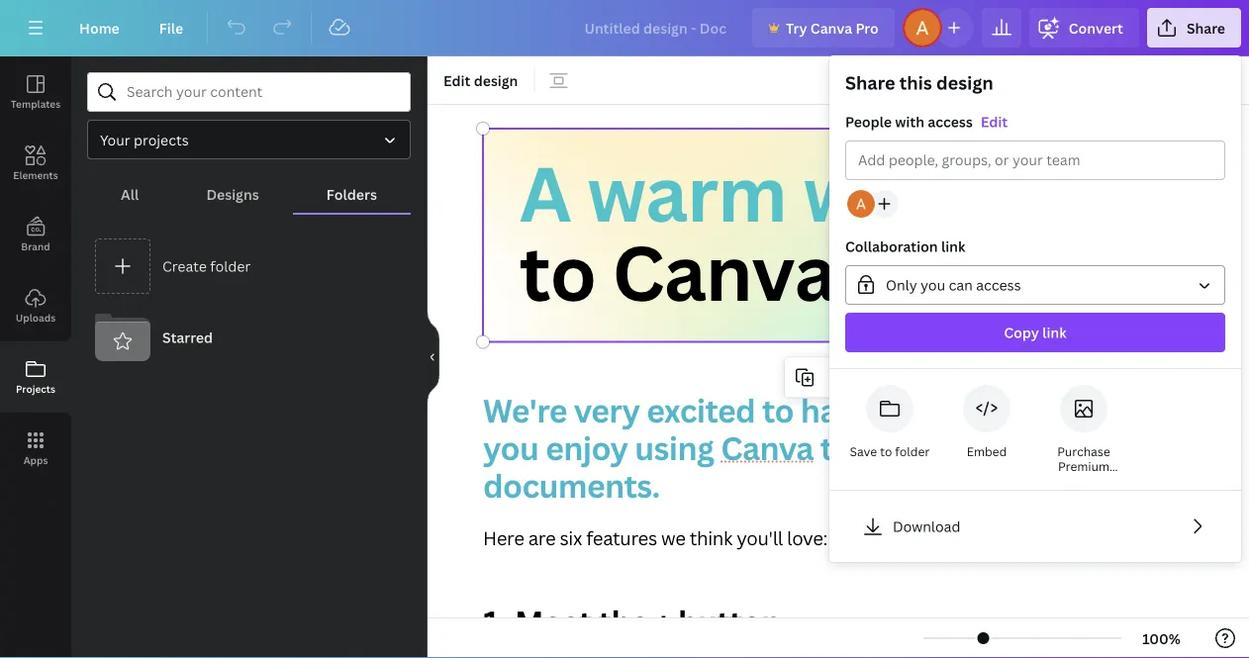 Task type: describe. For each thing, give the bounding box(es) containing it.
are
[[528, 526, 556, 551]]

0 vertical spatial access
[[928, 112, 973, 131]]

features
[[586, 526, 657, 551]]

share for share
[[1187, 18, 1225, 37]]

all
[[121, 185, 139, 203]]

create folder
[[162, 257, 251, 275]]

edit button
[[981, 111, 1008, 133]]

designs button
[[173, 175, 293, 213]]

very
[[574, 388, 640, 431]]

convert
[[1069, 18, 1123, 37]]

1. meet the + button
[[483, 600, 781, 643]]

convert button
[[1029, 8, 1139, 48]]

people
[[845, 112, 892, 131]]

save to folder
[[850, 443, 930, 460]]

Design title text field
[[569, 8, 744, 48]]

embed
[[967, 443, 1007, 460]]

share button
[[1147, 8, 1241, 48]]

design inside edit design button
[[474, 71, 518, 90]]

the
[[599, 600, 648, 643]]

here
[[483, 526, 524, 551]]

purchase premium elements
[[1057, 443, 1111, 489]]

create folder button
[[87, 231, 411, 302]]

uploads button
[[0, 270, 71, 342]]

create
[[162, 257, 207, 275]]

projects button
[[0, 342, 71, 413]]

brand button
[[0, 199, 71, 270]]

a warm welcome
[[519, 141, 1125, 244]]

main menu bar
[[0, 0, 1249, 56]]

copy link button
[[845, 313, 1225, 352]]

copy link
[[1004, 323, 1067, 342]]

meet
[[515, 600, 592, 643]]

uploads
[[16, 311, 56, 324]]

elements button
[[0, 128, 71, 199]]

home
[[79, 18, 120, 37]]

we
[[1025, 388, 1072, 431]]

starred button
[[87, 302, 411, 373]]

home link
[[63, 8, 135, 48]]

templates button
[[0, 56, 71, 128]]

you inside button
[[921, 276, 945, 294]]

your
[[100, 130, 130, 149]]

beautiful
[[960, 426, 1096, 469]]

folder inside create folder button
[[210, 257, 251, 275]]

Only you can access button
[[845, 265, 1225, 305]]

starred
[[162, 328, 213, 347]]

have
[[801, 388, 872, 431]]

Select ownership filter button
[[87, 120, 411, 159]]

six
[[560, 526, 582, 551]]

apps
[[23, 453, 48, 467]]

think
[[690, 526, 733, 551]]

1 horizontal spatial elements
[[1057, 473, 1111, 489]]

only
[[886, 276, 917, 294]]

side panel tab list
[[0, 56, 71, 484]]

100%
[[1142, 629, 1181, 648]]

we're
[[483, 388, 567, 431]]

try canva pro button
[[752, 8, 895, 48]]

none text field containing a warm welcome
[[428, 105, 1249, 658]]

we're very excited to have you here! we hope you enjoy using canva to create beautiful documents.
[[483, 388, 1162, 507]]

access inside only you can access button
[[976, 276, 1021, 294]]

warm
[[587, 141, 787, 244]]

1 vertical spatial folder
[[895, 443, 930, 460]]

templates
[[11, 97, 61, 110]]

designs
[[206, 185, 259, 203]]

download button
[[845, 507, 1225, 546]]



Task type: vqa. For each thing, say whether or not it's contained in the screenshot.
place at the right of page
no



Task type: locate. For each thing, give the bounding box(es) containing it.
folder right create
[[210, 257, 251, 275]]

excited
[[647, 388, 755, 431]]

docs
[[853, 220, 1032, 323]]

1 vertical spatial access
[[976, 276, 1021, 294]]

edit inside share this design 'group'
[[981, 112, 1008, 131]]

1 vertical spatial share
[[845, 71, 895, 95]]

download
[[893, 517, 961, 536]]

access
[[928, 112, 973, 131], [976, 276, 1021, 294]]

0 horizontal spatial design
[[474, 71, 518, 90]]

design inside share this design 'group'
[[936, 71, 994, 95]]

only you can access
[[886, 276, 1021, 294]]

premium
[[1058, 458, 1110, 475]]

here are six features we think you'll love:
[[483, 526, 828, 551]]

elements
[[13, 168, 58, 182], [1057, 473, 1111, 489]]

all button
[[87, 175, 173, 213]]

2 design from the left
[[936, 71, 994, 95]]

collaboration
[[845, 237, 938, 256]]

1 design from the left
[[474, 71, 518, 90]]

link up only you can access
[[941, 237, 966, 256]]

file
[[159, 18, 183, 37]]

copy
[[1004, 323, 1039, 342]]

collaboration link
[[845, 237, 966, 256]]

1 vertical spatial link
[[1043, 323, 1067, 342]]

elements inside 'button'
[[13, 168, 58, 182]]

elements down purchase
[[1057, 473, 1111, 489]]

1 horizontal spatial share
[[1187, 18, 1225, 37]]

1 vertical spatial edit
[[981, 112, 1008, 131]]

canva inside we're very excited to have you here! we hope you enjoy using canva to create beautiful documents.
[[721, 426, 814, 469]]

0 vertical spatial canva
[[811, 18, 852, 37]]

1 horizontal spatial design
[[936, 71, 994, 95]]

you'll
[[737, 526, 783, 551]]

folders
[[327, 185, 377, 203]]

create
[[859, 426, 954, 469]]

edit design button
[[436, 64, 526, 96]]

Add people, groups, or your team text field
[[858, 142, 1213, 179]]

edit inside edit design button
[[443, 71, 471, 90]]

canva for docs
[[612, 220, 836, 323]]

button
[[678, 600, 781, 643]]

edit
[[443, 71, 471, 90], [981, 112, 1008, 131]]

people with access edit
[[845, 112, 1008, 131]]

link inside 'button'
[[1043, 323, 1067, 342]]

a
[[519, 141, 571, 244]]

0 vertical spatial edit
[[443, 71, 471, 90]]

share inside share dropdown button
[[1187, 18, 1225, 37]]

Search your content search field
[[127, 73, 398, 111]]

1 horizontal spatial edit
[[981, 112, 1008, 131]]

1 vertical spatial canva
[[612, 220, 836, 323]]

link for collaboration link
[[941, 237, 966, 256]]

you
[[921, 276, 945, 294], [879, 388, 935, 431], [483, 426, 539, 469]]

welcome
[[803, 141, 1125, 244]]

projects
[[134, 130, 189, 149]]

canva inside try canva pro button
[[811, 18, 852, 37]]

👋
[[1048, 220, 1122, 323]]

projects
[[16, 382, 55, 395]]

0 horizontal spatial edit
[[443, 71, 471, 90]]

0 horizontal spatial elements
[[13, 168, 58, 182]]

you left enjoy
[[483, 426, 539, 469]]

+
[[655, 600, 671, 643]]

0 vertical spatial link
[[941, 237, 966, 256]]

you left 'can'
[[921, 276, 945, 294]]

link right copy
[[1043, 323, 1067, 342]]

design
[[474, 71, 518, 90], [936, 71, 994, 95]]

file button
[[143, 8, 199, 48]]

canva
[[811, 18, 852, 37], [612, 220, 836, 323], [721, 426, 814, 469]]

0 vertical spatial folder
[[210, 257, 251, 275]]

folders button
[[293, 175, 411, 213]]

100% button
[[1130, 623, 1194, 654]]

save
[[850, 443, 877, 460]]

we
[[661, 526, 686, 551]]

link
[[941, 237, 966, 256], [1043, 323, 1067, 342]]

to
[[519, 220, 596, 323], [762, 388, 794, 431], [820, 426, 852, 469], [880, 443, 892, 460]]

enjoy
[[546, 426, 628, 469]]

2 vertical spatial canva
[[721, 426, 814, 469]]

0 horizontal spatial share
[[845, 71, 895, 95]]

1 horizontal spatial link
[[1043, 323, 1067, 342]]

link for copy link
[[1043, 323, 1067, 342]]

folder right save
[[895, 443, 930, 460]]

0 vertical spatial share
[[1187, 18, 1225, 37]]

1 vertical spatial elements
[[1057, 473, 1111, 489]]

share
[[1187, 18, 1225, 37], [845, 71, 895, 95]]

love:
[[787, 526, 828, 551]]

share this design group
[[830, 71, 1241, 369]]

0 horizontal spatial folder
[[210, 257, 251, 275]]

0 vertical spatial elements
[[13, 168, 58, 182]]

share this design
[[845, 71, 994, 95]]

0 horizontal spatial access
[[928, 112, 973, 131]]

canva for pro
[[811, 18, 852, 37]]

try
[[786, 18, 807, 37]]

try canva pro
[[786, 18, 879, 37]]

apps button
[[0, 413, 71, 484]]

0 horizontal spatial link
[[941, 237, 966, 256]]

share for share this design
[[845, 71, 895, 95]]

elements up brand button
[[13, 168, 58, 182]]

documents.
[[483, 464, 660, 507]]

None text field
[[428, 105, 1249, 658]]

access right with
[[928, 112, 973, 131]]

your projects
[[100, 130, 189, 149]]

brand
[[21, 240, 50, 253]]

hide image
[[427, 310, 440, 405]]

purchase
[[1057, 443, 1110, 460]]

you up the save to folder
[[879, 388, 935, 431]]

1.
[[483, 600, 508, 643]]

to canva docs 👋
[[519, 220, 1122, 323]]

1 horizontal spatial folder
[[895, 443, 930, 460]]

this
[[900, 71, 932, 95]]

with
[[895, 112, 925, 131]]

using
[[635, 426, 714, 469]]

1 horizontal spatial access
[[976, 276, 1021, 294]]

edit design
[[443, 71, 518, 90]]

share inside share this design 'group'
[[845, 71, 895, 95]]

hope
[[1078, 388, 1155, 431]]

can
[[949, 276, 973, 294]]

pro
[[856, 18, 879, 37]]

here!
[[942, 388, 1018, 431]]

access right 'can'
[[976, 276, 1021, 294]]

folder
[[210, 257, 251, 275], [895, 443, 930, 460]]



